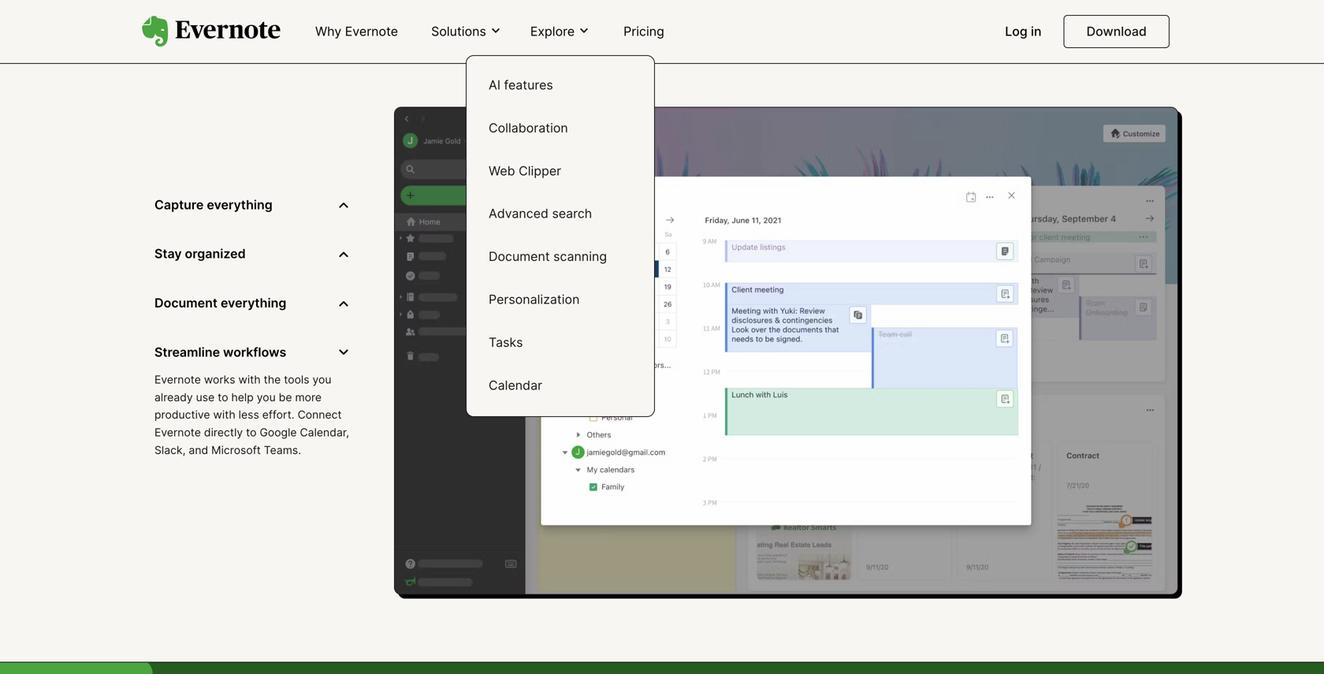 Task type: describe. For each thing, give the bounding box(es) containing it.
taking,
[[461, 20, 507, 37]]

it.
[[656, 42, 669, 60]]

life
[[777, 0, 797, 14]]

use
[[877, 0, 904, 14]]

personalization
[[489, 292, 580, 307]]

clipper
[[519, 163, 561, 178]]

in
[[1031, 24, 1042, 39]]

effort.
[[262, 408, 295, 422]]

connect
[[298, 408, 342, 422]]

stay organized
[[155, 246, 246, 262]]

evernote logo image
[[142, 16, 281, 47]]

evernote,
[[443, 0, 508, 14]]

everything for document everything
[[221, 295, 287, 311]]

with
[[408, 0, 439, 14]]

keep
[[740, 0, 773, 14]]

download link
[[1064, 15, 1170, 48]]

1 vertical spatial evernote
[[155, 373, 201, 386]]

you down "the"
[[257, 390, 276, 404]]

collaboration link
[[479, 111, 642, 146]]

the
[[264, 373, 281, 386]]

you down use
[[858, 20, 883, 37]]

log in link
[[996, 17, 1052, 47]]

calendar link
[[479, 369, 642, 404]]

you up project
[[512, 0, 537, 14]]

features
[[504, 77, 553, 93]]

personalization link
[[479, 283, 642, 318]]

what
[[708, 20, 742, 37]]

document everything
[[155, 295, 287, 311]]

to up what
[[722, 0, 736, 14]]

log
[[1006, 24, 1028, 39]]

why evernote link
[[306, 17, 408, 47]]

directly
[[204, 426, 243, 439]]

it
[[908, 0, 917, 14]]

solutions button
[[427, 23, 507, 40]]

with evernote, you have everything you need to keep life organized. use it for note taking, project planning, and to find what you need, when you need it.
[[403, 0, 921, 60]]

solutions
[[431, 23, 486, 39]]

tools
[[284, 373, 310, 386]]

to right use
[[218, 390, 228, 404]]

web clipper link
[[479, 154, 642, 189]]

download
[[1087, 24, 1147, 39]]

calendar
[[489, 378, 543, 393]]

advanced
[[489, 206, 549, 221]]

capture
[[155, 197, 204, 212]]

0 vertical spatial with
[[238, 373, 261, 386]]

works
[[204, 373, 235, 386]]

scanning
[[554, 249, 607, 264]]

to down less
[[246, 426, 257, 439]]

productive
[[155, 408, 210, 422]]

1 vertical spatial with
[[213, 408, 236, 422]]

for
[[403, 20, 422, 37]]

more
[[295, 390, 322, 404]]

organized
[[185, 246, 246, 262]]

1 vertical spatial need
[[887, 20, 921, 37]]

you up more
[[313, 373, 332, 386]]

2 vertical spatial evernote
[[155, 426, 201, 439]]

find
[[678, 20, 704, 37]]

google
[[260, 426, 297, 439]]

project
[[512, 20, 559, 37]]



Task type: locate. For each thing, give the bounding box(es) containing it.
with
[[238, 373, 261, 386], [213, 408, 236, 422]]

0 vertical spatial need
[[683, 0, 718, 14]]

ai features
[[489, 77, 553, 93]]

need up the find
[[683, 0, 718, 14]]

streamline workflows
[[155, 345, 286, 360]]

with up help at bottom left
[[238, 373, 261, 386]]

teams.
[[264, 443, 301, 457]]

1 horizontal spatial need
[[887, 20, 921, 37]]

need,
[[775, 20, 813, 37]]

capture everything
[[155, 197, 273, 212]]

you up the find
[[655, 0, 679, 14]]

organized.
[[802, 0, 873, 14]]

be
[[279, 390, 292, 404]]

need down "it"
[[887, 20, 921, 37]]

1 horizontal spatial with
[[238, 373, 261, 386]]

advanced search
[[489, 206, 592, 221]]

tasks
[[489, 335, 523, 350]]

with up directly
[[213, 408, 236, 422]]

0 horizontal spatial and
[[189, 443, 208, 457]]

and
[[630, 20, 655, 37], [189, 443, 208, 457]]

less
[[239, 408, 259, 422]]

evernote down productive
[[155, 426, 201, 439]]

0 horizontal spatial document
[[155, 295, 218, 311]]

stay on top image
[[394, 107, 1183, 599]]

collaboration
[[489, 120, 568, 136]]

everything for capture everything
[[207, 197, 273, 212]]

explore button
[[526, 23, 595, 40]]

advanced search link
[[479, 197, 642, 232]]

streamline
[[155, 345, 220, 360]]

0 vertical spatial and
[[630, 20, 655, 37]]

0 vertical spatial document
[[489, 249, 550, 264]]

document inside "link"
[[489, 249, 550, 264]]

note
[[426, 20, 457, 37]]

stay
[[155, 246, 182, 262]]

1 vertical spatial and
[[189, 443, 208, 457]]

and inside 'evernote works with the tools you already use to help you be more productive with less effort. connect evernote directly to google calendar, slack, and microsoft teams.'
[[189, 443, 208, 457]]

document for document scanning
[[489, 249, 550, 264]]

evernote up "already"
[[155, 373, 201, 386]]

pricing
[[624, 24, 665, 39]]

why evernote
[[315, 24, 398, 39]]

to
[[722, 0, 736, 14], [660, 20, 673, 37], [218, 390, 228, 404], [246, 426, 257, 439]]

calendar,
[[300, 426, 349, 439]]

log in
[[1006, 24, 1042, 39]]

explore
[[531, 23, 575, 39]]

and right slack,
[[189, 443, 208, 457]]

ai
[[489, 77, 501, 93]]

1 horizontal spatial and
[[630, 20, 655, 37]]

document down advanced
[[489, 249, 550, 264]]

0 vertical spatial everything
[[578, 0, 650, 14]]

why
[[315, 24, 342, 39]]

pricing link
[[614, 17, 674, 47]]

everything up the workflows
[[221, 295, 287, 311]]

when
[[817, 20, 854, 37]]

evernote left for
[[345, 24, 398, 39]]

0 vertical spatial evernote
[[345, 24, 398, 39]]

everything inside with evernote, you have everything you need to keep life organized. use it for note taking, project planning, and to find what you need, when you need it.
[[578, 0, 650, 14]]

document scanning link
[[479, 240, 642, 275]]

need
[[683, 0, 718, 14], [887, 20, 921, 37]]

document
[[489, 249, 550, 264], [155, 295, 218, 311]]

and inside with evernote, you have everything you need to keep life organized. use it for note taking, project planning, and to find what you need, when you need it.
[[630, 20, 655, 37]]

document up "streamline"
[[155, 295, 218, 311]]

tasks link
[[479, 326, 642, 361]]

0 horizontal spatial with
[[213, 408, 236, 422]]

everything
[[578, 0, 650, 14], [207, 197, 273, 212], [221, 295, 287, 311]]

help
[[231, 390, 254, 404]]

document for document everything
[[155, 295, 218, 311]]

workflows
[[223, 345, 286, 360]]

slack,
[[155, 443, 186, 457]]

already
[[155, 390, 193, 404]]

planning,
[[564, 20, 626, 37]]

you
[[512, 0, 537, 14], [655, 0, 679, 14], [746, 20, 770, 37], [858, 20, 883, 37], [313, 373, 332, 386], [257, 390, 276, 404]]

web
[[489, 163, 515, 178]]

and left the find
[[630, 20, 655, 37]]

evernote
[[345, 24, 398, 39], [155, 373, 201, 386], [155, 426, 201, 439]]

2 vertical spatial everything
[[221, 295, 287, 311]]

microsoft
[[211, 443, 261, 457]]

use
[[196, 390, 215, 404]]

1 horizontal spatial document
[[489, 249, 550, 264]]

search
[[552, 206, 592, 221]]

0 horizontal spatial need
[[683, 0, 718, 14]]

evernote works with the tools you already use to help you be more productive with less effort. connect evernote directly to google calendar, slack, and microsoft teams.
[[155, 373, 349, 457]]

1 vertical spatial everything
[[207, 197, 273, 212]]

you down keep
[[746, 20, 770, 37]]

1 vertical spatial document
[[155, 295, 218, 311]]

document scanning
[[489, 249, 607, 264]]

to up "it."
[[660, 20, 673, 37]]

everything up planning,
[[578, 0, 650, 14]]

everything up organized
[[207, 197, 273, 212]]

web clipper
[[489, 163, 561, 178]]

have
[[541, 0, 574, 14]]

ai features link
[[479, 69, 642, 104]]



Task type: vqa. For each thing, say whether or not it's contained in the screenshot.
'Capture everything'
yes



